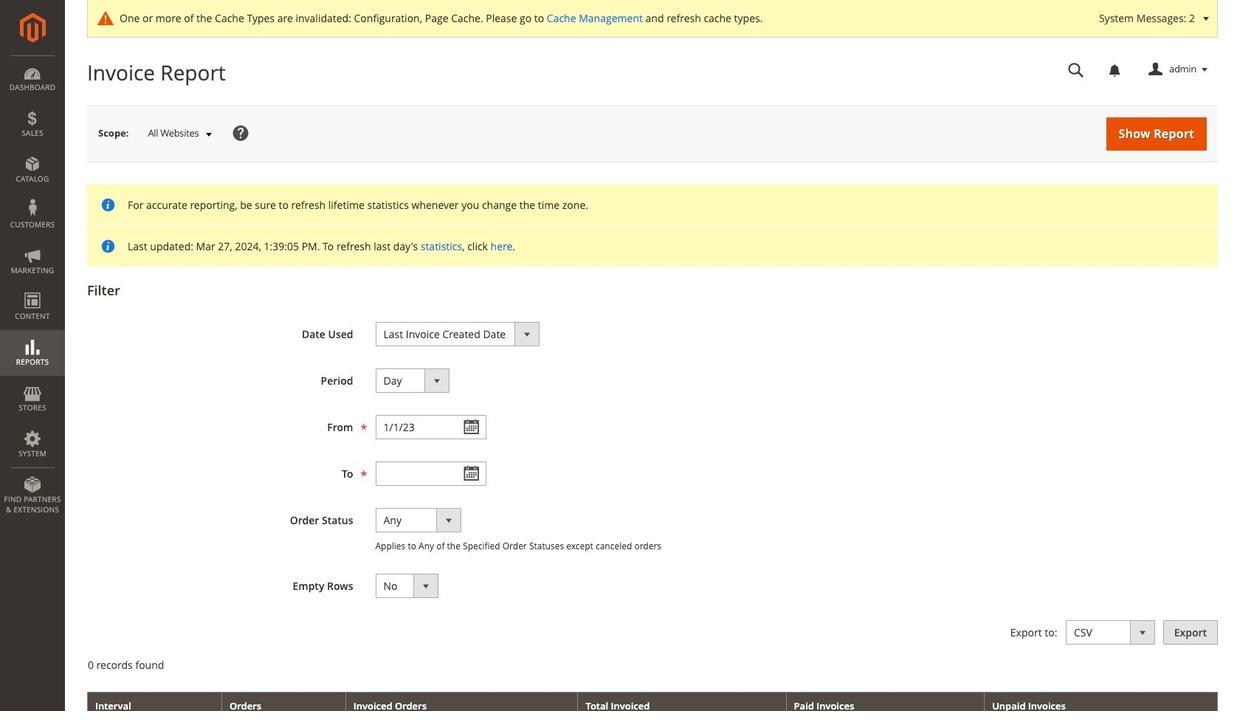 Task type: describe. For each thing, give the bounding box(es) containing it.
magento admin panel image
[[20, 13, 45, 43]]



Task type: locate. For each thing, give the bounding box(es) containing it.
None text field
[[1058, 57, 1095, 83]]

None text field
[[375, 415, 486, 439], [375, 461, 486, 486], [375, 415, 486, 439], [375, 461, 486, 486]]

menu bar
[[0, 55, 65, 522]]



